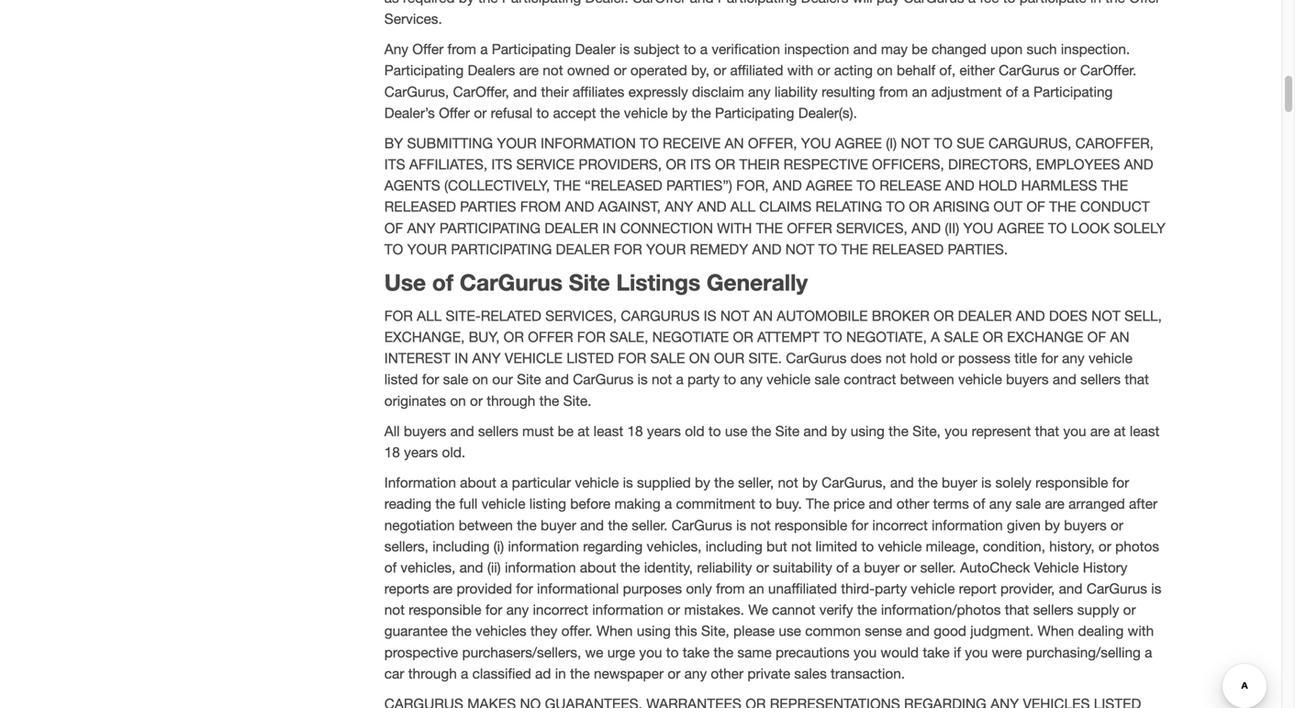 Task type: locate. For each thing, give the bounding box(es) containing it.
3 its from the left
[[691, 156, 711, 173]]

cargurus, inside any offer from a participating dealer is subject to a verification inspection and may be changed upon such inspection. participating dealers are not owned or operated by, or affiliated with or acting on behalf of, either cargurus or caroffer. cargurus, caroffer, and their affiliates expressly disclaim any liability resulting from an adjustment of a participating dealer's offer or refusal to accept the vehicle by the participating dealer(s).
[[385, 83, 449, 100]]

cargurus, inside information about a particular vehicle is supplied by the seller, not by cargurus, and the buyer is solely responsible for reading the full vehicle listing before making a commitment to buy. the price and other terms of any sale are arranged after negotiation between the buyer and the seller. cargurus is not responsible for incorrect information given by buyers or sellers, including (i) information regarding vehicles, including but not limited to vehicle mileage, condition, history, or photos of vehicles, and (ii) information about the identity, reliability or suitability of a buyer or seller. autocheck vehicle history reports are provided for informational purposes only from an unaffiliated third-party vehicle report provider, and cargurus is not responsible for any incorrect information or mistakes. we cannot verify the information/photos that sellers supply or guarantee the vehicles they offer. when using this site, please use common sense and good judgment. when dealing with prospective purchasers/sellers, we urge you to take the same precautions you would take if you were purchasing/selling a car through a classified ad in the newspaper or any other private sales transaction.
[[822, 474, 887, 491]]

1 vertical spatial about
[[580, 559, 617, 576]]

0 horizontal spatial an
[[749, 580, 765, 597]]

between inside the for all site-related services, cargurus is not an automobile broker or dealer and does not sell, exchange, buy, or offer for sale, negotiate or attempt to negotiate, a sale or exchange of an interest in any vehicle listed for sale on our site. cargurus does not hold or possess title for any vehicle listed for sale on our site and cargurus is not a party to any vehicle sale contract between vehicle buyers and sellers that originates on or through the site.
[[901, 371, 955, 388]]

using inside all buyers and sellers must be at least 18 years old to use the site and by using the site, you represent that you are at least 18 years old.
[[851, 423, 885, 439]]

0 horizontal spatial in
[[455, 350, 469, 367]]

dealing
[[1079, 623, 1125, 639]]

affiliated
[[731, 62, 784, 79]]

is inside any offer from a participating dealer is subject to a verification inspection and may be changed upon such inspection. participating dealers are not owned or operated by, or affiliated with or acting on behalf of, either cargurus or caroffer. cargurus, caroffer, and their affiliates expressly disclaim any liability resulting from an adjustment of a participating dealer's offer or refusal to accept the vehicle by the participating dealer(s).
[[620, 41, 630, 57]]

site down vehicle
[[517, 371, 541, 388]]

1 horizontal spatial that
[[1036, 423, 1060, 439]]

by down contract
[[832, 423, 847, 439]]

0 vertical spatial seller.
[[632, 517, 668, 533]]

use inside information about a particular vehicle is supplied by the seller, not by cargurus, and the buyer is solely responsible for reading the full vehicle listing before making a commitment to buy. the price and other terms of any sale are arranged after negotiation between the buyer and the seller. cargurus is not responsible for incorrect information given by buyers or sellers, including (i) information regarding vehicles, including but not limited to vehicle mileage, condition, history, or photos of vehicles, and (ii) information about the identity, reliability or suitability of a buyer or seller. autocheck vehicle history reports are provided for informational purposes only from an unaffiliated third-party vehicle report provider, and cargurus is not responsible for any incorrect information or mistakes. we cannot verify the information/photos that sellers supply or guarantee the vehicles they offer. when using this site, please use common sense and good judgment. when dealing with prospective purchasers/sellers, we urge you to take the same precautions you would take if you were purchasing/selling a car through a classified ad in the newspaper or any other private sales transaction.
[[779, 623, 802, 639]]

0 horizontal spatial take
[[683, 644, 710, 661]]

all inside the for all site-related services, cargurus is not an automobile broker or dealer and does not sell, exchange, buy, or offer for sale, negotiate or attempt to negotiate, a sale or exchange of an interest in any vehicle listed for sale on our site. cargurus does not hold or possess title for any vehicle listed for sale on our site and cargurus is not a party to any vehicle sale contract between vehicle buyers and sellers that originates on or through the site.
[[417, 308, 442, 324]]

or down release on the right top of the page
[[910, 199, 930, 215]]

to right limited
[[862, 538, 875, 555]]

sale up the given
[[1016, 496, 1042, 512]]

acting
[[835, 62, 873, 79]]

2 including from the left
[[706, 538, 763, 555]]

services,
[[837, 220, 908, 236], [546, 308, 617, 324]]

are right the reports
[[433, 580, 453, 597]]

be
[[912, 41, 928, 57], [558, 423, 574, 439]]

1 horizontal spatial you
[[964, 220, 994, 236]]

1 horizontal spatial buyer
[[865, 559, 900, 576]]

not down negotiate,
[[886, 350, 907, 367]]

0 horizontal spatial its
[[385, 156, 406, 173]]

its down by
[[385, 156, 406, 173]]

0 horizontal spatial site,
[[702, 623, 730, 639]]

from inside information about a particular vehicle is supplied by the seller, not by cargurus, and the buyer is solely responsible for reading the full vehicle listing before making a commitment to buy. the price and other terms of any sale are arranged after negotiation between the buyer and the seller. cargurus is not responsible for incorrect information given by buyers or sellers, including (i) information regarding vehicles, including but not limited to vehicle mileage, condition, history, or photos of vehicles, and (ii) information about the identity, reliability or suitability of a buyer or seller. autocheck vehicle history reports are provided for informational purposes only from an unaffiliated third-party vehicle report provider, and cargurus is not responsible for any incorrect information or mistakes. we cannot verify the information/photos that sellers supply or guarantee the vehicles they offer. when using this site, please use common sense and good judgment. when dealing with prospective purchasers/sellers, we urge you to take the same precautions you would take if you were purchasing/selling a car through a classified ad in the newspaper or any other private sales transaction.
[[717, 580, 745, 597]]

by
[[385, 135, 403, 152]]

purchasing/selling
[[1027, 644, 1142, 661]]

1 vertical spatial of
[[385, 220, 403, 236]]

of right the out
[[1027, 199, 1046, 215]]

the up commitment
[[715, 474, 735, 491]]

1 vertical spatial an
[[749, 580, 765, 597]]

18 down 'all'
[[385, 444, 400, 461]]

party inside information about a particular vehicle is supplied by the seller, not by cargurus, and the buyer is solely responsible for reading the full vehicle listing before making a commitment to buy. the price and other terms of any sale are arranged after negotiation between the buyer and the seller. cargurus is not responsible for incorrect information given by buyers or sellers, including (i) information regarding vehicles, including but not limited to vehicle mileage, condition, history, or photos of vehicles, and (ii) information about the identity, reliability or suitability of a buyer or seller. autocheck vehicle history reports are provided for informational purposes only from an unaffiliated third-party vehicle report provider, and cargurus is not responsible for any incorrect information or mistakes. we cannot verify the information/photos that sellers supply or guarantee the vehicles they offer. when using this site, please use common sense and good judgment. when dealing with prospective purchasers/sellers, we urge you to take the same precautions you would take if you were purchasing/selling a car through a classified ad in the newspaper or any other private sales transaction.
[[875, 580, 908, 597]]

1 horizontal spatial an
[[913, 83, 928, 100]]

1 vertical spatial offer
[[528, 329, 574, 345]]

0 vertical spatial site
[[569, 269, 610, 296]]

autocheck
[[961, 559, 1031, 576]]

1 horizontal spatial use
[[779, 623, 802, 639]]

0 vertical spatial from
[[448, 41, 477, 57]]

0 horizontal spatial party
[[688, 371, 720, 388]]

sellers,
[[385, 538, 429, 555]]

information
[[385, 474, 456, 491]]

an up the 'their'
[[725, 135, 744, 152]]

0 horizontal spatial cargurus,
[[385, 83, 449, 100]]

0 horizontal spatial responsible
[[409, 602, 482, 618]]

or up information/photos
[[904, 559, 917, 576]]

you left represent
[[945, 423, 968, 439]]

caroffer.
[[1081, 62, 1137, 79]]

by down "expressly"
[[672, 105, 688, 121]]

sellers down the provider,
[[1034, 602, 1074, 618]]

1 horizontal spatial take
[[923, 644, 950, 661]]

of inside the for all site-related services, cargurus is not an automobile broker or dealer and does not sell, exchange, buy, or offer for sale, negotiate or attempt to negotiate, a sale or exchange of an interest in any vehicle listed for sale on our site. cargurus does not hold or possess title for any vehicle listed for sale on our site and cargurus is not a party to any vehicle sale contract between vehicle buyers and sellers that originates on or through the site.
[[1088, 329, 1107, 345]]

look
[[1072, 220, 1110, 236]]

0 horizontal spatial offer
[[528, 329, 574, 345]]

0 horizontal spatial through
[[408, 665, 457, 682]]

0 horizontal spatial be
[[558, 423, 574, 439]]

1 horizontal spatial sellers
[[1034, 602, 1074, 618]]

take left if on the right bottom
[[923, 644, 950, 661]]

services, down relating
[[837, 220, 908, 236]]

all up exchange,
[[417, 308, 442, 324]]

sellers inside the for all site-related services, cargurus is not an automobile broker or dealer and does not sell, exchange, buy, or offer for sale, negotiate or attempt to negotiate, a sale or exchange of an interest in any vehicle listed for sale on our site. cargurus does not hold or possess title for any vehicle listed for sale on our site and cargurus is not a party to any vehicle sale contract between vehicle buyers and sellers that originates on or through the site.
[[1081, 371, 1121, 388]]

that right represent
[[1036, 423, 1060, 439]]

you up 'respective'
[[802, 135, 832, 152]]

0 vertical spatial any
[[665, 199, 694, 215]]

cargurus down commitment
[[672, 517, 733, 533]]

or
[[666, 156, 687, 173], [715, 156, 736, 173], [910, 199, 930, 215], [934, 308, 955, 324], [504, 329, 524, 345], [733, 329, 754, 345], [983, 329, 1004, 345]]

vehicle down site.
[[767, 371, 811, 388]]

offer inside the for all site-related services, cargurus is not an automobile broker or dealer and does not sell, exchange, buy, or offer for sale, negotiate or attempt to negotiate, a sale or exchange of an interest in any vehicle listed for sale on our site. cargurus does not hold or possess title for any vehicle listed for sale on our site and cargurus is not a party to any vehicle sale contract between vehicle buyers and sellers that originates on or through the site.
[[528, 329, 574, 345]]

1 horizontal spatial including
[[706, 538, 763, 555]]

use right old at right bottom
[[725, 423, 748, 439]]

at
[[578, 423, 590, 439], [1115, 423, 1127, 439]]

to inside the for all site-related services, cargurus is not an automobile broker or dealer and does not sell, exchange, buy, or offer for sale, negotiate or attempt to negotiate, a sale or exchange of an interest in any vehicle listed for sale on our site. cargurus does not hold or possess title for any vehicle listed for sale on our site and cargurus is not a party to any vehicle sale contract between vehicle buyers and sellers that originates on or through the site.
[[724, 371, 737, 388]]

1 vertical spatial dealer
[[556, 241, 610, 258]]

solely
[[1114, 220, 1166, 236]]

a down negotiate
[[676, 371, 684, 388]]

0 vertical spatial that
[[1125, 371, 1150, 388]]

1 vertical spatial site,
[[702, 623, 730, 639]]

2 vertical spatial buyers
[[1065, 517, 1107, 533]]

sellers inside all buyers and sellers must be at least 18 years old to use the site and by using the site, you represent that you are at least 18 years old.
[[478, 423, 519, 439]]

the
[[554, 177, 581, 194], [1102, 177, 1129, 194], [1050, 199, 1077, 215], [757, 220, 784, 236], [842, 241, 869, 258]]

site-
[[446, 308, 481, 324]]

caroffer,
[[453, 83, 510, 100]]

the down affiliates
[[600, 105, 620, 121]]

0 horizontal spatial services,
[[546, 308, 617, 324]]

other left terms
[[897, 496, 930, 512]]

0 vertical spatial sellers
[[1081, 371, 1121, 388]]

a down such
[[1023, 83, 1030, 100]]

1 horizontal spatial in
[[603, 220, 617, 236]]

or up affiliates
[[614, 62, 627, 79]]

out
[[994, 199, 1023, 215]]

to down this
[[667, 644, 679, 661]]

1 horizontal spatial your
[[497, 135, 537, 152]]

dealer inside the for all site-related services, cargurus is not an automobile broker or dealer and does not sell, exchange, buy, or offer for sale, negotiate or attempt to negotiate, a sale or exchange of an interest in any vehicle listed for sale on our site. cargurus does not hold or possess title for any vehicle listed for sale on our site and cargurus is not a party to any vehicle sale contract between vehicle buyers and sellers that originates on or through the site.
[[959, 308, 1012, 324]]

0 horizontal spatial released
[[385, 199, 456, 215]]

offer
[[413, 41, 444, 57], [439, 105, 470, 121]]

1 vertical spatial be
[[558, 423, 574, 439]]

0 vertical spatial cargurus,
[[385, 83, 449, 100]]

site, inside information about a particular vehicle is supplied by the seller, not by cargurus, and the buyer is solely responsible for reading the full vehicle listing before making a commitment to buy. the price and other terms of any sale are arranged after negotiation between the buyer and the seller. cargurus is not responsible for incorrect information given by buyers or sellers, including (i) information regarding vehicles, including but not limited to vehicle mileage, condition, history, or photos of vehicles, and (ii) information about the identity, reliability or suitability of a buyer or seller. autocheck vehicle history reports are provided for informational purposes only from an unaffiliated third-party vehicle report provider, and cargurus is not responsible for any incorrect information or mistakes. we cannot verify the information/photos that sellers supply or guarantee the vehicles they offer. when using this site, please use common sense and good judgment. when dealing with prospective purchasers/sellers, we urge you to take the same precautions you would take if you were purchasing/selling a car through a classified ad in the newspaper or any other private sales transaction.
[[702, 623, 730, 639]]

0 horizontal spatial use
[[725, 423, 748, 439]]

for down against,
[[614, 241, 643, 258]]

0 horizontal spatial all
[[417, 308, 442, 324]]

sellers inside information about a particular vehicle is supplied by the seller, not by cargurus, and the buyer is solely responsible for reading the full vehicle listing before making a commitment to buy. the price and other terms of any sale are arranged after negotiation between the buyer and the seller. cargurus is not responsible for incorrect information given by buyers or sellers, including (i) information regarding vehicles, including but not limited to vehicle mileage, condition, history, or photos of vehicles, and (ii) information about the identity, reliability or suitability of a buyer or seller. autocheck vehicle history reports are provided for informational purposes only from an unaffiliated third-party vehicle report provider, and cargurus is not responsible for any incorrect information or mistakes. we cannot verify the information/photos that sellers supply or guarantee the vehicles they offer. when using this site, please use common sense and good judgment. when dealing with prospective purchasers/sellers, we urge you to take the same precautions you would take if you were purchasing/selling a car through a classified ad in the newspaper or any other private sales transaction.
[[1034, 602, 1074, 618]]

2 horizontal spatial of
[[1088, 329, 1107, 345]]

in inside by submitting your information to receive an offer, you agree (i) not to sue cargurus, caroffer, its affiliates, its service providers, or its or their respective officers, directors, employees and agents (collectively, the "released parties") for, and agree to release and hold harmless the released parties from and against, any and all claims relating to or arising out of the conduct of any participating dealer in connection with the offer services, and (ii) you agree to look solely to your participating dealer for your remedy and not to the released parties.
[[603, 220, 617, 236]]

1 vertical spatial using
[[637, 623, 671, 639]]

2 horizontal spatial from
[[880, 83, 909, 100]]

and up arising
[[946, 177, 975, 194]]

1 horizontal spatial about
[[580, 559, 617, 576]]

harmless
[[1022, 177, 1098, 194]]

verification
[[712, 41, 781, 57]]

sellers left must
[[478, 423, 519, 439]]

1 including from the left
[[433, 538, 490, 555]]

0 vertical spatial other
[[897, 496, 930, 512]]

and
[[854, 41, 878, 57], [514, 83, 537, 100], [545, 371, 569, 388], [1053, 371, 1077, 388], [451, 423, 474, 439], [804, 423, 828, 439], [891, 474, 915, 491], [869, 496, 893, 512], [581, 517, 604, 533], [460, 559, 484, 576], [1059, 580, 1083, 597], [907, 623, 930, 639]]

for
[[1042, 350, 1059, 367], [422, 371, 439, 388], [1113, 474, 1130, 491], [852, 517, 869, 533], [516, 580, 533, 597], [486, 602, 503, 618]]

0 vertical spatial responsible
[[1036, 474, 1109, 491]]

for up exchange,
[[385, 308, 413, 324]]

0 vertical spatial on
[[877, 62, 893, 79]]

an
[[913, 83, 928, 100], [749, 580, 765, 597]]

transaction.
[[831, 665, 906, 682]]

by inside all buyers and sellers must be at least 18 years old to use the site and by using the site, you represent that you are at least 18 years old.
[[832, 423, 847, 439]]

1 vertical spatial party
[[875, 580, 908, 597]]

of down upon
[[1006, 83, 1019, 100]]

buyers inside all buyers and sellers must be at least 18 years old to use the site and by using the site, you represent that you are at least 18 years old.
[[404, 423, 447, 439]]

to inside all buyers and sellers must be at least 18 years old to use the site and by using the site, you represent that you are at least 18 years old.
[[709, 423, 722, 439]]

site.
[[564, 392, 592, 409]]

you right urge
[[640, 644, 663, 661]]

0 horizontal spatial you
[[802, 135, 832, 152]]

by,
[[692, 62, 710, 79]]

buyers down originates
[[404, 423, 447, 439]]

with up the liability
[[788, 62, 814, 79]]

listings
[[617, 269, 701, 296]]

1 vertical spatial through
[[408, 665, 457, 682]]

through down our
[[487, 392, 536, 409]]

dealer
[[545, 220, 599, 236], [556, 241, 610, 258], [959, 308, 1012, 324]]

including
[[433, 538, 490, 555], [706, 538, 763, 555]]

1 horizontal spatial vehicles,
[[647, 538, 702, 555]]

0 horizontal spatial on
[[450, 392, 466, 409]]

0 horizontal spatial any
[[407, 220, 436, 236]]

sale down negotiate
[[651, 350, 686, 367]]

sale
[[443, 371, 469, 388], [815, 371, 840, 388], [1016, 496, 1042, 512]]

newspaper
[[594, 665, 664, 682]]

party down on
[[688, 371, 720, 388]]

0 horizontal spatial years
[[404, 444, 438, 461]]

buyers inside the for all site-related services, cargurus is not an automobile broker or dealer and does not sell, exchange, buy, or offer for sale, negotiate or attempt to negotiate, a sale or exchange of an interest in any vehicle listed for sale on our site. cargurus does not hold or possess title for any vehicle listed for sale on our site and cargurus is not a party to any vehicle sale contract between vehicle buyers and sellers that originates on or through the site.
[[1007, 371, 1049, 388]]

you up parties.
[[964, 220, 994, 236]]

1 horizontal spatial any
[[473, 350, 501, 367]]

1 vertical spatial that
[[1036, 423, 1060, 439]]

1 horizontal spatial seller.
[[921, 559, 957, 576]]

against,
[[599, 199, 661, 215]]

take down this
[[683, 644, 710, 661]]

possess
[[959, 350, 1011, 367]]

all
[[731, 199, 756, 215], [417, 308, 442, 324]]

0 vertical spatial through
[[487, 392, 536, 409]]

0 horizontal spatial sale
[[651, 350, 686, 367]]

0 horizontal spatial an
[[725, 135, 744, 152]]

years left old at right bottom
[[647, 423, 681, 439]]

its up parties")
[[691, 156, 711, 173]]

vehicle left "mileage,"
[[878, 538, 922, 555]]

0 vertical spatial incorrect
[[873, 517, 928, 533]]

(ii)
[[488, 559, 501, 576]]

or right originates
[[470, 392, 483, 409]]

1 vertical spatial offer
[[439, 105, 470, 121]]

0 vertical spatial of
[[1027, 199, 1046, 215]]

that inside the for all site-related services, cargurus is not an automobile broker or dealer and does not sell, exchange, buy, or offer for sale, negotiate or attempt to negotiate, a sale or exchange of an interest in any vehicle listed for sale on our site. cargurus does not hold or possess title for any vehicle listed for sale on our site and cargurus is not a party to any vehicle sale contract between vehicle buyers and sellers that originates on or through the site.
[[1125, 371, 1150, 388]]

subject
[[634, 41, 680, 57]]

parties
[[460, 199, 517, 215]]

and down the 'caroffer,'
[[1125, 156, 1154, 173]]

vehicle down "expressly"
[[624, 105, 668, 121]]

responsible up arranged
[[1036, 474, 1109, 491]]

0 vertical spatial in
[[603, 220, 617, 236]]

and up exchange
[[1016, 308, 1046, 324]]

we
[[749, 602, 769, 618]]

be up behalf
[[912, 41, 928, 57]]

1 vertical spatial incorrect
[[533, 602, 589, 618]]

is down sale,
[[638, 371, 648, 388]]

offer up submitting
[[439, 105, 470, 121]]

about
[[460, 474, 497, 491], [580, 559, 617, 576]]

to
[[640, 135, 659, 152], [934, 135, 953, 152], [857, 177, 876, 194], [887, 199, 906, 215], [1049, 220, 1068, 236], [385, 241, 403, 258], [819, 241, 838, 258], [824, 329, 843, 345]]

vehicle
[[624, 105, 668, 121], [1089, 350, 1133, 367], [767, 371, 811, 388], [959, 371, 1003, 388], [575, 474, 619, 491], [482, 496, 526, 512], [878, 538, 922, 555], [911, 580, 955, 597]]

they
[[531, 623, 558, 639]]

1 vertical spatial in
[[455, 350, 469, 367]]

attempt
[[758, 329, 820, 345]]

negotiation
[[385, 517, 455, 533]]

1 least from the left
[[594, 423, 624, 439]]

third-
[[842, 580, 875, 597]]

0 vertical spatial an
[[913, 83, 928, 100]]

1 horizontal spatial when
[[1038, 623, 1075, 639]]

and inside the for all site-related services, cargurus is not an automobile broker or dealer and does not sell, exchange, buy, or offer for sale, negotiate or attempt to negotiate, a sale or exchange of an interest in any vehicle listed for sale on our site. cargurus does not hold or possess title for any vehicle listed for sale on our site and cargurus is not a party to any vehicle sale contract between vehicle buyers and sellers that originates on or through the site.
[[1016, 308, 1046, 324]]

between down hold
[[901, 371, 955, 388]]

incorrect up "mileage,"
[[873, 517, 928, 533]]

for down interest
[[422, 371, 439, 388]]

about down regarding
[[580, 559, 617, 576]]

private
[[748, 665, 791, 682]]

in
[[603, 220, 617, 236], [455, 350, 469, 367]]

1 horizontal spatial using
[[851, 423, 885, 439]]

0 horizontal spatial seller.
[[632, 517, 668, 533]]

prospective
[[385, 644, 458, 661]]

are inside all buyers and sellers must be at least 18 years old to use the site and by using the site, you represent that you are at least 18 years old.
[[1091, 423, 1111, 439]]

a
[[481, 41, 488, 57], [701, 41, 708, 57], [1023, 83, 1030, 100], [676, 371, 684, 388], [501, 474, 508, 491], [665, 496, 673, 512], [853, 559, 861, 576], [1145, 644, 1153, 661], [461, 665, 469, 682]]

or right supply
[[1124, 602, 1137, 618]]

offer,
[[748, 135, 798, 152]]

an down behalf
[[913, 83, 928, 100]]

0 vertical spatial site,
[[913, 423, 941, 439]]

including left (i)
[[433, 538, 490, 555]]

vehicle
[[1035, 559, 1080, 576]]

1 horizontal spatial party
[[875, 580, 908, 597]]

old
[[685, 423, 705, 439]]

0 vertical spatial 18
[[628, 423, 643, 439]]

mileage,
[[926, 538, 980, 555]]

for inside by submitting your information to receive an offer, you agree (i) not to sue cargurus, caroffer, its affiliates, its service providers, or its or their respective officers, directors, employees and agents (collectively, the "released parties") for, and agree to release and hold harmless the released parties from and against, any and all claims relating to or arising out of the conduct of any participating dealer in connection with the offer services, and (ii) you agree to look solely to your participating dealer for your remedy and not to the released parties.
[[614, 241, 643, 258]]

0 vertical spatial use
[[725, 423, 748, 439]]

0 horizontal spatial with
[[788, 62, 814, 79]]

0 vertical spatial be
[[912, 41, 928, 57]]

responsible
[[1036, 474, 1109, 491], [775, 517, 848, 533], [409, 602, 482, 618]]

on left our
[[473, 371, 489, 388]]

use down cannot
[[779, 623, 802, 639]]

buyer down listing
[[541, 517, 577, 533]]

unaffiliated
[[769, 580, 838, 597]]

that inside information about a particular vehicle is supplied by the seller, not by cargurus, and the buyer is solely responsible for reading the full vehicle listing before making a commitment to buy. the price and other terms of any sale are arranged after negotiation between the buyer and the seller. cargurus is not responsible for incorrect information given by buyers or sellers, including (i) information regarding vehicles, including but not limited to vehicle mileage, condition, history, or photos of vehicles, and (ii) information about the identity, reliability or suitability of a buyer or seller. autocheck vehicle history reports are provided for informational purposes only from an unaffiliated third-party vehicle report provider, and cargurus is not responsible for any incorrect information or mistakes. we cannot verify the information/photos that sellers supply or guarantee the vehicles they offer. when using this site, please use common sense and good judgment. when dealing with prospective purchasers/sellers, we urge you to take the same precautions you would take if you were purchasing/selling a car through a classified ad in the newspaper or any other private sales transaction.
[[1005, 602, 1030, 618]]

1 vertical spatial sellers
[[478, 423, 519, 439]]

an up attempt
[[754, 308, 773, 324]]

of inside any offer from a participating dealer is subject to a verification inspection and may be changed upon such inspection. participating dealers are not owned or operated by, or affiliated with or acting on behalf of, either cargurus or caroffer. cargurus, caroffer, and their affiliates expressly disclaim any liability resulting from an adjustment of a participating dealer's offer or refusal to accept the vehicle by the participating dealer(s).
[[1006, 83, 1019, 100]]

about up full
[[460, 474, 497, 491]]

any up the vehicles
[[507, 602, 529, 618]]

participating
[[440, 220, 541, 236], [451, 241, 552, 258]]

be inside all buyers and sellers must be at least 18 years old to use the site and by using the site, you represent that you are at least 18 years old.
[[558, 423, 574, 439]]

any
[[385, 41, 409, 57]]

its
[[385, 156, 406, 173], [492, 156, 513, 173], [691, 156, 711, 173]]

for up listed
[[578, 329, 606, 345]]

inspection
[[785, 41, 850, 57]]

site up buy.
[[776, 423, 800, 439]]

2 vertical spatial from
[[717, 580, 745, 597]]

cargurus,
[[989, 135, 1072, 152]]

in inside the for all site-related services, cargurus is not an automobile broker or dealer and does not sell, exchange, buy, or offer for sale, negotiate or attempt to negotiate, a sale or exchange of an interest in any vehicle listed for sale on our site. cargurus does not hold or possess title for any vehicle listed for sale on our site and cargurus is not a party to any vehicle sale contract between vehicle buyers and sellers that originates on or through the site.
[[455, 350, 469, 367]]

0 horizontal spatial using
[[637, 623, 671, 639]]

after
[[1130, 496, 1158, 512]]

to inside the for all site-related services, cargurus is not an automobile broker or dealer and does not sell, exchange, buy, or offer for sale, negotiate or attempt to negotiate, a sale or exchange of an interest in any vehicle listed for sale on our site. cargurus does not hold or possess title for any vehicle listed for sale on our site and cargurus is not a party to any vehicle sale contract between vehicle buyers and sellers that originates on or through the site.
[[824, 329, 843, 345]]

0 horizontal spatial at
[[578, 423, 590, 439]]

owned
[[567, 62, 610, 79]]

2 horizontal spatial that
[[1125, 371, 1150, 388]]

cargurus inside any offer from a participating dealer is subject to a verification inspection and may be changed upon such inspection. participating dealers are not owned or operated by, or affiliated with or acting on behalf of, either cargurus or caroffer. cargurus, caroffer, and their affiliates expressly disclaim any liability resulting from an adjustment of a participating dealer's offer or refusal to accept the vehicle by the participating dealer(s).
[[999, 62, 1060, 79]]

sellers down exchange
[[1081, 371, 1121, 388]]

1 horizontal spatial from
[[717, 580, 745, 597]]

when up purchasing/selling
[[1038, 623, 1075, 639]]

1 at from the left
[[578, 423, 590, 439]]

not
[[901, 135, 930, 152], [786, 241, 815, 258], [721, 308, 750, 324], [1092, 308, 1121, 324]]

from
[[521, 199, 561, 215]]

not
[[543, 62, 564, 79], [886, 350, 907, 367], [652, 371, 672, 388], [778, 474, 799, 491], [751, 517, 771, 533], [792, 538, 812, 555], [385, 602, 405, 618]]

through inside information about a particular vehicle is supplied by the seller, not by cargurus, and the buyer is solely responsible for reading the full vehicle listing before making a commitment to buy. the price and other terms of any sale are arranged after negotiation between the buyer and the seller. cargurus is not responsible for incorrect information given by buyers or sellers, including (i) information regarding vehicles, including but not limited to vehicle mileage, condition, history, or photos of vehicles, and (ii) information about the identity, reliability or suitability of a buyer or seller. autocheck vehicle history reports are provided for informational purposes only from an unaffiliated third-party vehicle report provider, and cargurus is not responsible for any incorrect information or mistakes. we cannot verify the information/photos that sellers supply or guarantee the vehicles they offer. when using this site, please use common sense and good judgment. when dealing with prospective purchasers/sellers, we urge you to take the same precautions you would take if you were purchasing/selling a car through a classified ad in the newspaper or any other private sales transaction.
[[408, 665, 457, 682]]

inspection.
[[1062, 41, 1131, 57]]

services, inside by submitting your information to receive an offer, you agree (i) not to sue cargurus, caroffer, its affiliates, its service providers, or its or their respective officers, directors, employees and agents (collectively, the "released parties") for, and agree to release and hold harmless the released parties from and against, any and all claims relating to or arising out of the conduct of any participating dealer in connection with the offer services, and (ii) you agree to look solely to your participating dealer for your remedy and not to the released parties.
[[837, 220, 908, 236]]

site inside all buyers and sellers must be at least 18 years old to use the site and by using the site, you represent that you are at least 18 years old.
[[776, 423, 800, 439]]

information about a particular vehicle is supplied by the seller, not by cargurus, and the buyer is solely responsible for reading the full vehicle listing before making a commitment to buy. the price and other terms of any sale are arranged after negotiation between the buyer and the seller. cargurus is not responsible for incorrect information given by buyers or sellers, including (i) information regarding vehicles, including but not limited to vehicle mileage, condition, history, or photos of vehicles, and (ii) information about the identity, reliability or suitability of a buyer or seller. autocheck vehicle history reports are provided for informational purposes only from an unaffiliated third-party vehicle report provider, and cargurus is not responsible for any incorrect information or mistakes. we cannot verify the information/photos that sellers supply or guarantee the vehicles they offer. when using this site, please use common sense and good judgment. when dealing with prospective purchasers/sellers, we urge you to take the same precautions you would take if you were purchasing/selling a car through a classified ad in the newspaper or any other private sales transaction.
[[385, 474, 1162, 682]]

changed
[[932, 41, 987, 57]]

1 horizontal spatial at
[[1115, 423, 1127, 439]]

not up buy.
[[778, 474, 799, 491]]

reliability
[[697, 559, 753, 576]]

"released
[[585, 177, 663, 194]]

or down this
[[668, 665, 681, 682]]

1 horizontal spatial incorrect
[[873, 517, 928, 533]]

same
[[738, 644, 772, 661]]

an inside information about a particular vehicle is supplied by the seller, not by cargurus, and the buyer is solely responsible for reading the full vehicle listing before making a commitment to buy. the price and other terms of any sale are arranged after negotiation between the buyer and the seller. cargurus is not responsible for incorrect information given by buyers or sellers, including (i) information regarding vehicles, including but not limited to vehicle mileage, condition, history, or photos of vehicles, and (ii) information about the identity, reliability or suitability of a buyer or seller. autocheck vehicle history reports are provided for informational purposes only from an unaffiliated third-party vehicle report provider, and cargurus is not responsible for any incorrect information or mistakes. we cannot verify the information/photos that sellers supply or guarantee the vehicles they offer. when using this site, please use common sense and good judgment. when dealing with prospective purchasers/sellers, we urge you to take the same precautions you would take if you were purchasing/selling a car through a classified ad in the newspaper or any other private sales transaction.
[[749, 580, 765, 597]]

to down release on the right top of the page
[[887, 199, 906, 215]]

0 horizontal spatial sellers
[[478, 423, 519, 439]]

any inside the for all site-related services, cargurus is not an automobile broker or dealer and does not sell, exchange, buy, or offer for sale, negotiate or attempt to negotiate, a sale or exchange of an interest in any vehicle listed for sale on our site. cargurus does not hold or possess title for any vehicle listed for sale on our site and cargurus is not a party to any vehicle sale contract between vehicle buyers and sellers that originates on or through the site.
[[473, 350, 501, 367]]

the down listing
[[517, 517, 537, 533]]

2 horizontal spatial buyers
[[1065, 517, 1107, 533]]

particular
[[512, 474, 571, 491]]

liability
[[775, 83, 818, 100]]

vehicles, up the reports
[[401, 559, 456, 576]]

cargurus, up dealer's
[[385, 83, 449, 100]]

1 vertical spatial years
[[404, 444, 438, 461]]

dealer(s).
[[799, 105, 858, 121]]

by right the given
[[1045, 517, 1061, 533]]



Task type: vqa. For each thing, say whether or not it's contained in the screenshot.
"check" at the left top of page
no



Task type: describe. For each thing, give the bounding box(es) containing it.
or down but at right
[[757, 559, 769, 576]]

with inside any offer from a participating dealer is subject to a verification inspection and may be changed upon such inspection. participating dealers are not owned or operated by, or affiliated with or acting on behalf of, either cargurus or caroffer. cargurus, caroffer, and their affiliates expressly disclaim any liability resulting from an adjustment of a participating dealer's offer or refusal to accept the vehicle by the participating dealer(s).
[[788, 62, 814, 79]]

0 vertical spatial dealer
[[545, 220, 599, 236]]

use inside all buyers and sellers must be at least 18 years old to use the site and by using the site, you represent that you are at least 18 years old.
[[725, 423, 748, 439]]

or down the "caroffer,"
[[474, 105, 487, 121]]

a
[[931, 329, 941, 345]]

sales
[[795, 665, 827, 682]]

vehicle inside any offer from a participating dealer is subject to a verification inspection and may be changed upon such inspection. participating dealers are not owned or operated by, or affiliated with or acting on behalf of, either cargurus or caroffer. cargurus, caroffer, and their affiliates expressly disclaim any liability resulting from an adjustment of a participating dealer's offer or refusal to accept the vehicle by the participating dealer(s).
[[624, 105, 668, 121]]

the right in in the bottom of the page
[[570, 665, 590, 682]]

not up but at right
[[751, 517, 771, 533]]

a up by, at the right of the page
[[701, 41, 708, 57]]

does
[[851, 350, 882, 367]]

1 vertical spatial 18
[[385, 444, 400, 461]]

to up by, at the right of the page
[[684, 41, 697, 57]]

dealer's
[[385, 105, 435, 121]]

all
[[385, 423, 400, 439]]

or up possess
[[983, 329, 1004, 345]]

is inside the for all site-related services, cargurus is not an automobile broker or dealer and does not sell, exchange, buy, or offer for sale, negotiate or attempt to negotiate, a sale or exchange of an interest in any vehicle listed for sale on our site. cargurus does not hold or possess title for any vehicle listed for sale on our site and cargurus is not a party to any vehicle sale contract between vehicle buyers and sellers that originates on or through the site.
[[638, 371, 648, 388]]

a right purchasing/selling
[[1145, 644, 1153, 661]]

1 horizontal spatial on
[[473, 371, 489, 388]]

1 horizontal spatial sale
[[815, 371, 840, 388]]

not up the 'suitability'
[[792, 538, 812, 555]]

or right by, at the right of the page
[[714, 62, 727, 79]]

any down the solely
[[990, 496, 1012, 512]]

for down exchange
[[1042, 350, 1059, 367]]

0 vertical spatial you
[[802, 135, 832, 152]]

2 when from the left
[[1038, 623, 1075, 639]]

information/photos
[[882, 602, 1002, 618]]

full
[[460, 496, 478, 512]]

1 vertical spatial participating
[[451, 241, 552, 258]]

are left arranged
[[1046, 496, 1065, 512]]

0 horizontal spatial sale
[[443, 371, 469, 388]]

purchasers/sellers,
[[462, 644, 582, 661]]

offer inside by submitting your information to receive an offer, you agree (i) not to sue cargurus, caroffer, its affiliates, its service providers, or its or their respective officers, directors, employees and agents (collectively, the "released parties") for, and agree to release and hold harmless the released parties from and against, any and all claims relating to or arising out of the conduct of any participating dealer in connection with the offer services, and (ii) you agree to look solely to your participating dealer for your remedy and not to the released parties.
[[787, 220, 833, 236]]

2 vertical spatial buyer
[[865, 559, 900, 576]]

reading
[[385, 496, 432, 512]]

you up transaction. on the bottom of the page
[[854, 644, 877, 661]]

to down relating
[[819, 241, 838, 258]]

history
[[1084, 559, 1128, 576]]

commitment
[[676, 496, 756, 512]]

not down claims at the right of the page
[[786, 241, 815, 258]]

vehicle down sell,
[[1089, 350, 1133, 367]]

or right hold
[[942, 350, 955, 367]]

to left the sue
[[934, 135, 953, 152]]

any inside any offer from a participating dealer is subject to a verification inspection and may be changed upon such inspection. participating dealers are not owned or operated by, or affiliated with or acting on behalf of, either cargurus or caroffer. cargurus, caroffer, and their affiliates expressly disclaim any liability resulting from an adjustment of a participating dealer's offer or refusal to accept the vehicle by the participating dealer(s).
[[749, 83, 771, 100]]

you right represent
[[1064, 423, 1087, 439]]

is
[[704, 308, 717, 324]]

0 vertical spatial years
[[647, 423, 681, 439]]

informational
[[537, 580, 619, 597]]

our
[[714, 350, 745, 367]]

1 vertical spatial other
[[711, 665, 744, 682]]

0 horizontal spatial incorrect
[[533, 602, 589, 618]]

2 take from the left
[[923, 644, 950, 661]]

0 vertical spatial agree
[[836, 135, 883, 152]]

that inside all buyers and sellers must be at least 18 years old to use the site and by using the site, you represent that you are at least 18 years old.
[[1036, 423, 1060, 439]]

participating up dealers
[[492, 41, 571, 57]]

site inside the for all site-related services, cargurus is not an automobile broker or dealer and does not sell, exchange, buy, or offer for sale, negotiate or attempt to negotiate, a sale or exchange of an interest in any vehicle listed for sale on our site. cargurus does not hold or possess title for any vehicle listed for sale on our site and cargurus is not a party to any vehicle sale contract between vehicle buyers and sellers that originates on or through the site.
[[517, 371, 541, 388]]

the down relating
[[842, 241, 869, 258]]

2 vertical spatial agree
[[998, 220, 1045, 236]]

the up seller,
[[752, 423, 772, 439]]

contract
[[844, 371, 897, 388]]

any down exchange
[[1063, 350, 1085, 367]]

or up parties")
[[715, 156, 736, 173]]

2 at from the left
[[1115, 423, 1127, 439]]

broker
[[872, 308, 930, 324]]

between inside information about a particular vehicle is supplied by the seller, not by cargurus, and the buyer is solely responsible for reading the full vehicle listing before making a commitment to buy. the price and other terms of any sale are arranged after negotiation between the buyer and the seller. cargurus is not responsible for incorrect information given by buyers or sellers, including (i) information regarding vehicles, including but not limited to vehicle mileage, condition, history, or photos of vehicles, and (ii) information about the identity, reliability or suitability of a buyer or seller. autocheck vehicle history reports are provided for informational purposes only from an unaffiliated third-party vehicle report provider, and cargurus is not responsible for any incorrect information or mistakes. we cannot verify the information/photos that sellers supply or guarantee the vehicles they offer. when using this site, please use common sense and good judgment. when dealing with prospective purchasers/sellers, we urge you to take the same precautions you would take if you were purchasing/selling a car through a classified ad in the newspaper or any other private sales transaction.
[[459, 517, 513, 533]]

site.
[[749, 350, 782, 367]]

the down "service"
[[554, 177, 581, 194]]

0 vertical spatial vehicles,
[[647, 538, 702, 555]]

regarding
[[583, 538, 643, 555]]

is down commitment
[[737, 517, 747, 533]]

or down arranged
[[1111, 517, 1124, 533]]

the down harmless
[[1050, 199, 1077, 215]]

information down purposes
[[593, 602, 664, 618]]

and up claims at the right of the page
[[773, 177, 803, 194]]

participating down any
[[385, 62, 464, 79]]

listing
[[530, 496, 567, 512]]

does
[[1050, 308, 1088, 324]]

officers,
[[873, 156, 945, 173]]

their
[[740, 156, 780, 173]]

but
[[767, 538, 788, 555]]

use of cargurus site listings generally
[[385, 269, 808, 296]]

refusal
[[491, 105, 533, 121]]

be inside any offer from a participating dealer is subject to a verification inspection and may be changed upon such inspection. participating dealers are not owned or operated by, or affiliated with or acting on behalf of, either cargurus or caroffer. cargurus, caroffer, and their affiliates expressly disclaim any liability resulting from an adjustment of a participating dealer's offer or refusal to accept the vehicle by the participating dealer(s).
[[912, 41, 928, 57]]

a down supplied
[[665, 496, 673, 512]]

of,
[[940, 62, 956, 79]]

a up third-
[[853, 559, 861, 576]]

for right provided
[[516, 580, 533, 597]]

resulting
[[822, 83, 876, 100]]

providers,
[[579, 156, 662, 173]]

to up relating
[[857, 177, 876, 194]]

participating up offer,
[[716, 105, 795, 121]]

guarantee
[[385, 623, 448, 639]]

behalf
[[897, 62, 936, 79]]

2 vertical spatial responsible
[[409, 602, 482, 618]]

disclaim
[[692, 83, 745, 100]]

accept
[[553, 105, 597, 121]]

or up this
[[668, 602, 681, 618]]

0 vertical spatial participating
[[440, 220, 541, 236]]

the up conduct
[[1102, 177, 1129, 194]]

supplied
[[637, 474, 691, 491]]

to left look
[[1049, 220, 1068, 236]]

or down 'related'
[[504, 329, 524, 345]]

1 vertical spatial from
[[880, 83, 909, 100]]

1 horizontal spatial released
[[873, 241, 944, 258]]

dealers
[[468, 62, 516, 79]]

precautions
[[776, 644, 850, 661]]

by inside any offer from a participating dealer is subject to a verification inspection and may be changed upon such inspection. participating dealers are not owned or operated by, or affiliated with or acting on behalf of, either cargurus or caroffer. cargurus, caroffer, and their affiliates expressly disclaim any liability resulting from an adjustment of a participating dealer's offer or refusal to accept the vehicle by the participating dealer(s).
[[672, 105, 688, 121]]

1 vertical spatial sale
[[651, 350, 686, 367]]

the up regarding
[[608, 517, 628, 533]]

1 when from the left
[[597, 623, 633, 639]]

2 horizontal spatial responsible
[[1036, 474, 1109, 491]]

operated
[[631, 62, 688, 79]]

(i)
[[886, 135, 897, 152]]

service
[[517, 156, 575, 173]]

judgment.
[[971, 623, 1034, 639]]

1 vertical spatial agree
[[806, 177, 853, 194]]

negotiate,
[[847, 329, 928, 345]]

vehicle up before
[[575, 474, 619, 491]]

to up providers,
[[640, 135, 659, 152]]

the down claims at the right of the page
[[757, 220, 784, 236]]

0 vertical spatial buyer
[[942, 474, 978, 491]]

directors,
[[949, 156, 1033, 173]]

is up making
[[623, 474, 633, 491]]

information down listing
[[508, 538, 579, 555]]

information up "mileage,"
[[932, 517, 1004, 533]]

parties.
[[948, 241, 1009, 258]]

1 vertical spatial an
[[754, 308, 773, 324]]

a inside the for all site-related services, cargurus is not an automobile broker or dealer and does not sell, exchange, buy, or offer for sale, negotiate or attempt to negotiate, a sale or exchange of an interest in any vehicle listed for sale on our site. cargurus does not hold or possess title for any vehicle listed for sale on our site and cargurus is not a party to any vehicle sale contract between vehicle buyers and sellers that originates on or through the site.
[[676, 371, 684, 388]]

by up commitment
[[695, 474, 711, 491]]

is left the solely
[[982, 474, 992, 491]]

solely
[[996, 474, 1032, 491]]

1 horizontal spatial other
[[897, 496, 930, 512]]

exchange,
[[385, 329, 465, 345]]

in
[[555, 665, 566, 682]]

the left same
[[714, 644, 734, 661]]

or up a
[[934, 308, 955, 324]]

for down price
[[852, 517, 869, 533]]

respective
[[784, 156, 869, 173]]

not down the reports
[[385, 602, 405, 618]]

1 horizontal spatial site
[[569, 269, 610, 296]]

an inside by submitting your information to receive an offer, you agree (i) not to sue cargurus, caroffer, its affiliates, its service providers, or its or their respective officers, directors, employees and agents (collectively, the "released parties") for, and agree to release and hold harmless the released parties from and against, any and all claims relating to or arising out of the conduct of any participating dealer in connection with the offer services, and (ii) you agree to look solely to your participating dealer for your remedy and not to the released parties.
[[725, 135, 744, 152]]

please
[[734, 623, 775, 639]]

by up the
[[803, 474, 818, 491]]

all inside by submitting your information to receive an offer, you agree (i) not to sue cargurus, caroffer, its affiliates, its service providers, or its or their respective officers, directors, employees and agents (collectively, the "released parties") for, and agree to release and hold harmless the released parties from and against, any and all claims relating to or arising out of the conduct of any participating dealer in connection with the offer services, and (ii) you agree to look solely to your participating dealer for your remedy and not to the released parties.
[[731, 199, 756, 215]]

all buyers and sellers must be at least 18 years old to use the site and by using the site, you represent that you are at least 18 years old.
[[385, 423, 1160, 461]]

upon
[[991, 41, 1023, 57]]

for up the vehicles
[[486, 602, 503, 618]]

car
[[385, 665, 405, 682]]

must
[[523, 423, 554, 439]]

party inside the for all site-related services, cargurus is not an automobile broker or dealer and does not sell, exchange, buy, or offer for sale, negotiate or attempt to negotiate, a sale or exchange of an interest in any vehicle listed for sale on our site. cargurus does not hold or possess title for any vehicle listed for sale on our site and cargurus is not a party to any vehicle sale contract between vehicle buyers and sellers that originates on or through the site.
[[688, 371, 720, 388]]

either
[[960, 62, 995, 79]]

not down negotiate
[[652, 371, 672, 388]]

is down photos
[[1152, 580, 1162, 597]]

and left (ii)
[[912, 220, 941, 236]]

cargurus up 'related'
[[460, 269, 563, 296]]

2 horizontal spatial any
[[665, 199, 694, 215]]

caroffer,
[[1076, 135, 1154, 152]]

0 horizontal spatial from
[[448, 41, 477, 57]]

are inside any offer from a participating dealer is subject to a verification inspection and may be changed upon such inspection. participating dealers are not owned or operated by, or affiliated with or acting on behalf of, either cargurus or caroffer. cargurus, caroffer, and their affiliates expressly disclaim any liability resulting from an adjustment of a participating dealer's offer or refusal to accept the vehicle by the participating dealer(s).
[[519, 62, 539, 79]]

an inside any offer from a participating dealer is subject to a verification inspection and may be changed upon such inspection. participating dealers are not owned or operated by, or affiliated with or acting on behalf of, either cargurus or caroffer. cargurus, caroffer, and their affiliates expressly disclaim any liability resulting from an adjustment of a participating dealer's offer or refusal to accept the vehicle by the participating dealer(s).
[[913, 83, 928, 100]]

services, inside the for all site-related services, cargurus is not an automobile broker or dealer and does not sell, exchange, buy, or offer for sale, negotiate or attempt to negotiate, a sale or exchange of an interest in any vehicle listed for sale on our site. cargurus does not hold or possess title for any vehicle listed for sale on our site and cargurus is not a party to any vehicle sale contract between vehicle buyers and sellers that originates on or through the site.
[[546, 308, 617, 324]]

site, inside all buyers and sellers must be at least 18 years old to use the site and by using the site, you represent that you are at least 18 years old.
[[913, 423, 941, 439]]

given
[[1008, 517, 1041, 533]]

any down site.
[[741, 371, 763, 388]]

2 least from the left
[[1131, 423, 1160, 439]]

1 its from the left
[[385, 156, 406, 173]]

and down parties")
[[698, 199, 727, 215]]

2 horizontal spatial your
[[647, 241, 686, 258]]

1 horizontal spatial of
[[1027, 199, 1046, 215]]

on
[[689, 350, 710, 367]]

1 vertical spatial any
[[407, 220, 436, 236]]

limited
[[816, 538, 858, 555]]

relating
[[816, 199, 883, 215]]

and right from
[[565, 199, 595, 215]]

participating down caroffer.
[[1034, 83, 1113, 100]]

1 vertical spatial responsible
[[775, 517, 848, 533]]

to down their
[[537, 105, 549, 121]]

not left sell,
[[1092, 308, 1121, 324]]

supply
[[1078, 602, 1120, 618]]

vehicles
[[476, 623, 527, 639]]

any offer from a participating dealer is subject to a verification inspection and may be changed upon such inspection. participating dealers are not owned or operated by, or affiliated with or acting on behalf of, either cargurus or caroffer. cargurus, caroffer, and their affiliates expressly disclaim any liability resulting from an adjustment of a participating dealer's offer or refusal to accept the vehicle by the participating dealer(s).
[[385, 41, 1137, 121]]

if
[[954, 644, 962, 661]]

may
[[882, 41, 908, 57]]

on inside any offer from a participating dealer is subject to a verification inspection and may be changed upon such inspection. participating dealers are not owned or operated by, or affiliated with or acting on behalf of, either cargurus or caroffer. cargurus, caroffer, and their affiliates expressly disclaim any liability resulting from an adjustment of a participating dealer's offer or refusal to accept the vehicle by the participating dealer(s).
[[877, 62, 893, 79]]

of right terms
[[974, 496, 986, 512]]

dealer
[[575, 41, 616, 57]]

cargurus
[[621, 308, 700, 324]]

vehicle up information/photos
[[911, 580, 955, 597]]

(i)
[[494, 538, 504, 555]]

through inside the for all site-related services, cargurus is not an automobile broker or dealer and does not sell, exchange, buy, or offer for sale, negotiate or attempt to negotiate, a sale or exchange of an interest in any vehicle listed for sale on our site. cargurus does not hold or possess title for any vehicle listed for sale on our site and cargurus is not a party to any vehicle sale contract between vehicle buyers and sellers that originates on or through the site.
[[487, 392, 536, 409]]

or down "inspection."
[[1064, 62, 1077, 79]]

a up dealers
[[481, 41, 488, 57]]

a left classified
[[461, 665, 469, 682]]

sale inside information about a particular vehicle is supplied by the seller, not by cargurus, and the buyer is solely responsible for reading the full vehicle listing before making a commitment to buy. the price and other terms of any sale are arranged after negotiation between the buyer and the seller. cargurus is not responsible for incorrect information given by buyers or sellers, including (i) information regarding vehicles, including but not limited to vehicle mileage, condition, history, or photos of vehicles, and (ii) information about the identity, reliability or suitability of a buyer or seller. autocheck vehicle history reports are provided for informational purposes only from an unaffiliated third-party vehicle report provider, and cargurus is not responsible for any incorrect information or mistakes. we cannot verify the information/photos that sellers supply or guarantee the vehicles they offer. when using this site, please use common sense and good judgment. when dealing with prospective purchasers/sellers, we urge you to take the same precautions you would take if you were purchasing/selling a car through a classified ad in the newspaper or any other private sales transaction.
[[1016, 496, 1042, 512]]

using inside information about a particular vehicle is supplied by the seller, not by cargurus, and the buyer is solely responsible for reading the full vehicle listing before making a commitment to buy. the price and other terms of any sale are arranged after negotiation between the buyer and the seller. cargurus is not responsible for incorrect information given by buyers or sellers, including (i) information regarding vehicles, including but not limited to vehicle mileage, condition, history, or photos of vehicles, and (ii) information about the identity, reliability or suitability of a buyer or seller. autocheck vehicle history reports are provided for informational purposes only from an unaffiliated third-party vehicle report provider, and cargurus is not responsible for any incorrect information or mistakes. we cannot verify the information/photos that sellers supply or guarantee the vehicles they offer. when using this site, please use common sense and good judgment. when dealing with prospective purchasers/sellers, we urge you to take the same precautions you would take if you were purchasing/selling a car through a classified ad in the newspaper or any other private sales transaction.
[[637, 623, 671, 639]]

0 horizontal spatial of
[[385, 220, 403, 236]]

information
[[541, 135, 636, 152]]

related
[[481, 308, 542, 324]]

or down inspection
[[818, 62, 831, 79]]

any down this
[[685, 665, 707, 682]]

the inside the for all site-related services, cargurus is not an automobile broker or dealer and does not sell, exchange, buy, or offer for sale, negotiate or attempt to negotiate, a sale or exchange of an interest in any vehicle listed for sale on our site. cargurus does not hold or possess title for any vehicle listed for sale on our site and cargurus is not a party to any vehicle sale contract between vehicle buyers and sellers that originates on or through the site.
[[540, 392, 560, 409]]

the down regarding
[[621, 559, 641, 576]]

would
[[881, 644, 919, 661]]

1 horizontal spatial sale
[[945, 329, 979, 345]]

or down receive in the top of the page
[[666, 156, 687, 173]]

not inside any offer from a participating dealer is subject to a verification inspection and may be changed upon such inspection. participating dealers are not owned or operated by, or affiliated with or acting on behalf of, either cargurus or caroffer. cargurus, caroffer, and their affiliates expressly disclaim any liability resulting from an adjustment of a participating dealer's offer or refusal to accept the vehicle by the participating dealer(s).
[[543, 62, 564, 79]]

listed
[[385, 371, 418, 388]]

remedy
[[690, 241, 749, 258]]

common
[[806, 623, 861, 639]]

2 vertical spatial an
[[1111, 329, 1130, 345]]

buyers inside information about a particular vehicle is supplied by the seller, not by cargurus, and the buyer is solely responsible for reading the full vehicle listing before making a commitment to buy. the price and other terms of any sale are arranged after negotiation between the buyer and the seller. cargurus is not responsible for incorrect information given by buyers or sellers, including (i) information regarding vehicles, including but not limited to vehicle mileage, condition, history, or photos of vehicles, and (ii) information about the identity, reliability or suitability of a buyer or seller. autocheck vehicle history reports are provided for informational purposes only from an unaffiliated third-party vehicle report provider, and cargurus is not responsible for any incorrect information or mistakes. we cannot verify the information/photos that sellers supply or guarantee the vehicles they offer. when using this site, please use common sense and good judgment. when dealing with prospective purchasers/sellers, we urge you to take the same precautions you would take if you were purchasing/selling a car through a classified ad in the newspaper or any other private sales transaction.
[[1065, 517, 1107, 533]]

report
[[959, 580, 997, 597]]

0 horizontal spatial your
[[407, 241, 447, 258]]

conduct
[[1081, 199, 1151, 215]]

vehicle right full
[[482, 496, 526, 512]]

1 horizontal spatial 18
[[628, 423, 643, 439]]

1 take from the left
[[683, 644, 710, 661]]

sale,
[[610, 329, 649, 345]]

not up officers, on the right
[[901, 135, 930, 152]]

only
[[686, 580, 713, 597]]

you right if on the right bottom
[[966, 644, 989, 661]]

title
[[1015, 350, 1038, 367]]

1 vertical spatial buyer
[[541, 517, 577, 533]]

price
[[834, 496, 865, 512]]

for all site-related services, cargurus is not an automobile broker or dealer and does not sell, exchange, buy, or offer for sale, negotiate or attempt to negotiate, a sale or exchange of an interest in any vehicle listed for sale on our site. cargurus does not hold or possess title for any vehicle listed for sale on our site and cargurus is not a party to any vehicle sale contract between vehicle buyers and sellers that originates on or through the site.
[[385, 308, 1163, 409]]

2 its from the left
[[492, 156, 513, 173]]

expressly
[[629, 83, 689, 100]]

0 horizontal spatial vehicles,
[[401, 559, 456, 576]]

0 horizontal spatial about
[[460, 474, 497, 491]]

were
[[992, 644, 1023, 661]]

the down disclaim
[[692, 105, 712, 121]]

to up use
[[385, 241, 403, 258]]

affiliates,
[[409, 156, 488, 173]]

with inside information about a particular vehicle is supplied by the seller, not by cargurus, and the buyer is solely responsible for reading the full vehicle listing before making a commitment to buy. the price and other terms of any sale are arranged after negotiation between the buyer and the seller. cargurus is not responsible for incorrect information given by buyers or sellers, including (i) information regarding vehicles, including but not limited to vehicle mileage, condition, history, or photos of vehicles, and (ii) information about the identity, reliability or suitability of a buyer or seller. autocheck vehicle history reports are provided for informational purposes only from an unaffiliated third-party vehicle report provider, and cargurus is not responsible for any incorrect information or mistakes. we cannot verify the information/photos that sellers supply or guarantee the vehicles they offer. when using this site, please use common sense and good judgment. when dealing with prospective purchasers/sellers, we urge you to take the same precautions you would take if you were purchasing/selling a car through a classified ad in the newspaper or any other private sales transaction.
[[1128, 623, 1155, 639]]

hold
[[979, 177, 1018, 194]]

2 vertical spatial on
[[450, 392, 466, 409]]

vehicle
[[505, 350, 563, 367]]

release
[[880, 177, 942, 194]]

0 vertical spatial offer
[[413, 41, 444, 57]]



